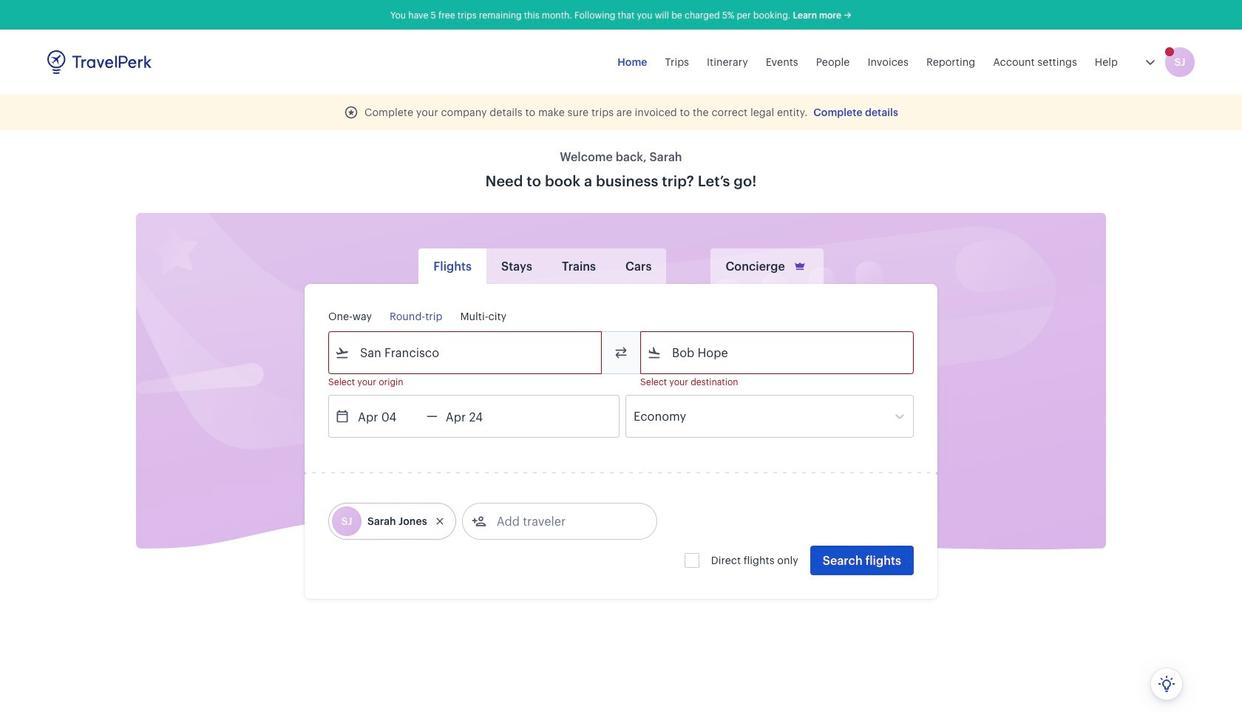 Task type: locate. For each thing, give the bounding box(es) containing it.
Return text field
[[438, 396, 514, 437]]

Depart text field
[[350, 396, 427, 437]]

Add traveler search field
[[486, 509, 640, 533]]

From search field
[[350, 341, 582, 365]]



Task type: describe. For each thing, give the bounding box(es) containing it.
To search field
[[662, 341, 894, 365]]



